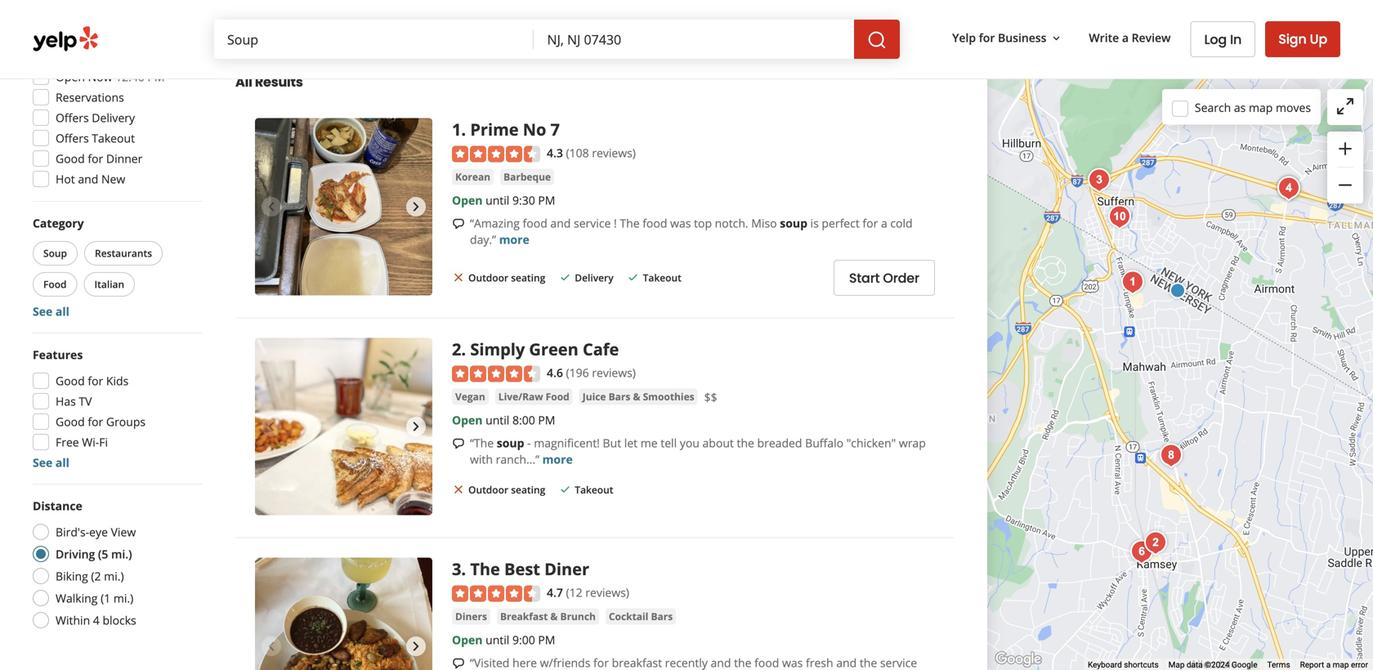 Task type: locate. For each thing, give the bounding box(es) containing it.
1 vertical spatial see all
[[33, 455, 69, 470]]

3 previous image from the top
[[262, 637, 281, 656]]

1 horizontal spatial map
[[1333, 660, 1349, 670]]

1 horizontal spatial bars
[[651, 610, 673, 623]]

0 vertical spatial a
[[1122, 30, 1129, 45]]

1 vertical spatial see all button
[[33, 455, 69, 470]]

3 . the best diner
[[452, 558, 589, 580]]

0 horizontal spatial bars
[[609, 390, 630, 404]]

"the
[[470, 435, 494, 451]]

3 good from the top
[[56, 414, 85, 429]]

offers
[[56, 110, 89, 125], [56, 130, 89, 146]]

0 vertical spatial good
[[56, 151, 85, 166]]

2 16 checkmark v2 image from the left
[[558, 13, 572, 26]]

3 outdoor seating from the top
[[468, 483, 545, 497]]

pm
[[148, 69, 165, 85], [538, 193, 555, 208], [538, 413, 555, 428], [538, 632, 555, 648]]

none field things to do, nail salons, plumbers
[[214, 20, 534, 59]]

see all
[[33, 304, 69, 319], [33, 455, 69, 470]]

cafe
[[583, 338, 619, 360]]

but
[[603, 435, 621, 451]]

perfect
[[822, 216, 860, 231]]

2 see from the top
[[33, 455, 53, 470]]

2 until from the top
[[486, 413, 509, 428]]

16 checkmark v2 image
[[452, 13, 465, 26], [558, 13, 572, 26], [627, 13, 640, 26]]

mi.) right (1
[[113, 591, 133, 606]]

breakfast & brunch
[[500, 610, 596, 623]]

2 vertical spatial outdoor
[[468, 483, 508, 497]]

slideshow element for 1
[[255, 118, 432, 295]]

food down soup button
[[43, 277, 67, 291]]

takeout inside suggested group
[[92, 130, 135, 146]]

2 vertical spatial slideshow element
[[255, 558, 432, 670]]

0 vertical spatial 16 close v2 image
[[452, 271, 465, 284]]

start
[[849, 12, 880, 30], [849, 269, 880, 287]]

16 speech v2 image for 3
[[452, 657, 465, 670]]

more link for green
[[542, 452, 573, 467]]

yelp for business
[[952, 30, 1047, 45]]

map
[[1168, 660, 1185, 670]]

all results
[[235, 73, 303, 91]]

1 vertical spatial more
[[542, 452, 573, 467]]

group
[[1327, 132, 1363, 204]]

0 vertical spatial &
[[633, 390, 640, 404]]

0 horizontal spatial food
[[523, 216, 547, 231]]

bars right cocktail
[[651, 610, 673, 623]]

2 16 speech v2 image from the top
[[452, 657, 465, 670]]

1 outdoor seating from the top
[[468, 14, 545, 27]]

0 vertical spatial start
[[849, 12, 880, 30]]

16 speech v2 image down diners link in the left of the page
[[452, 657, 465, 670]]

start order link down cold
[[834, 260, 935, 296]]

is perfect for a cold day."
[[470, 216, 913, 247]]

2 vertical spatial reviews)
[[585, 585, 629, 600]]

1 horizontal spatial 16 checkmark v2 image
[[558, 13, 572, 26]]

0 horizontal spatial food
[[43, 277, 67, 291]]

order up search icon
[[883, 12, 919, 30]]

terms link
[[1267, 660, 1290, 670]]

16 checkmark v2 image up green at the left bottom of the page
[[558, 271, 572, 284]]

2 vertical spatial delivery
[[575, 271, 614, 284]]

1 16 close v2 image from the top
[[452, 271, 465, 284]]

bars inside "link"
[[651, 610, 673, 623]]

pm right 9:00
[[538, 632, 555, 648]]

order for first start order link from the bottom
[[883, 269, 919, 287]]

1 vertical spatial previous image
[[262, 417, 281, 436]]

1 vertical spatial all
[[55, 455, 69, 470]]

2 vertical spatial mi.)
[[113, 591, 133, 606]]

previous image
[[262, 197, 281, 216], [262, 417, 281, 436], [262, 637, 281, 656]]

16 checkmark v2 image down "amazing food and service ! the food was top notch. miso soup
[[627, 271, 640, 284]]

simply green cafe image
[[1139, 527, 1172, 559]]

and
[[78, 171, 98, 187], [550, 216, 571, 231]]

1 vertical spatial start order link
[[834, 260, 935, 296]]

all down "free"
[[55, 455, 69, 470]]

2 outdoor seating from the top
[[468, 271, 545, 284]]

1 offers from the top
[[56, 110, 89, 125]]

0 vertical spatial seating
[[511, 14, 545, 27]]

0 vertical spatial .
[[461, 118, 466, 140]]

until up "the soup
[[486, 413, 509, 428]]

0 vertical spatial more link
[[499, 232, 529, 247]]

soup up the ranch..." at the left bottom of the page
[[497, 435, 524, 451]]

map for moves
[[1249, 100, 1273, 115]]

1 seating from the top
[[511, 14, 545, 27]]

2 16 close v2 image from the top
[[452, 483, 465, 496]]

good up "free"
[[56, 414, 85, 429]]

1 vertical spatial until
[[486, 413, 509, 428]]

for for groups
[[88, 414, 103, 429]]

3 seating from the top
[[511, 483, 545, 497]]

cocktail bars link
[[606, 609, 676, 625]]

more link
[[499, 232, 529, 247], [542, 452, 573, 467]]

16 speech v2 image left '"the' at the bottom left of page
[[452, 437, 465, 450]]

1 vertical spatial start
[[849, 269, 880, 287]]

food left was
[[643, 216, 667, 231]]

2 outdoor from the top
[[468, 271, 508, 284]]

google
[[1232, 660, 1257, 670]]

mi.)
[[111, 546, 132, 562], [104, 568, 124, 584], [113, 591, 133, 606]]

for inside button
[[979, 30, 995, 45]]

magnificent!
[[534, 435, 600, 451]]

next image
[[406, 197, 426, 216], [406, 637, 426, 656]]

0 vertical spatial next image
[[406, 197, 426, 216]]

0 horizontal spatial the
[[470, 558, 500, 580]]

slideshow element for 2
[[255, 338, 432, 515]]

hot and new
[[56, 171, 125, 187]]

mi.) for driving (5 mi.)
[[111, 546, 132, 562]]

barbeque
[[504, 170, 551, 184]]

(12
[[566, 585, 582, 600]]

outdoor
[[468, 14, 508, 27], [468, 271, 508, 284], [468, 483, 508, 497]]

for for dinner
[[88, 151, 103, 166]]

0 vertical spatial outdoor
[[468, 14, 508, 27]]

1 vertical spatial .
[[461, 338, 466, 360]]

0 vertical spatial slideshow element
[[255, 118, 432, 295]]

2 horizontal spatial 16 checkmark v2 image
[[627, 13, 640, 26]]

1 vertical spatial map
[[1333, 660, 1349, 670]]

review
[[1132, 30, 1171, 45]]

for right perfect
[[863, 216, 878, 231]]

3 . from the top
[[461, 558, 466, 580]]

pm right 8:00
[[538, 413, 555, 428]]

see inside features group
[[33, 455, 53, 470]]

0 vertical spatial start order link
[[834, 3, 935, 39]]

1 vertical spatial reviews)
[[592, 365, 636, 380]]

free
[[56, 434, 79, 450]]

. for 2
[[461, 338, 466, 360]]

diners link
[[452, 609, 490, 625]]

1 horizontal spatial food
[[643, 216, 667, 231]]

slideshow element for 3
[[255, 558, 432, 670]]

map right as
[[1249, 100, 1273, 115]]

1 vertical spatial seating
[[511, 271, 545, 284]]

start order up search icon
[[849, 12, 919, 30]]

1 outdoor from the top
[[468, 14, 508, 27]]

1 good from the top
[[56, 151, 85, 166]]

2 seating from the top
[[511, 271, 545, 284]]

more link down "amazing at the left of the page
[[499, 232, 529, 247]]

is
[[810, 216, 819, 231]]

for inside suggested group
[[88, 151, 103, 166]]

a left cold
[[881, 216, 887, 231]]

1 order from the top
[[883, 12, 919, 30]]

all inside features group
[[55, 455, 69, 470]]

slideshow element
[[255, 118, 432, 295], [255, 338, 432, 515], [255, 558, 432, 670]]

0 vertical spatial more
[[499, 232, 529, 247]]

16 close v2 image
[[452, 271, 465, 284], [452, 483, 465, 496]]

(196
[[566, 365, 589, 380]]

pm right 12:40
[[148, 69, 165, 85]]

open for 2
[[452, 413, 483, 428]]

0 horizontal spatial and
[[78, 171, 98, 187]]

and left the service
[[550, 216, 571, 231]]

barbeque button
[[500, 169, 554, 185]]

cocktail bars button
[[606, 609, 676, 625]]

0 vertical spatial outdoor seating
[[468, 14, 545, 27]]

1 vertical spatial bars
[[651, 610, 673, 623]]

1 next image from the top
[[406, 197, 426, 216]]

1 vertical spatial mi.)
[[104, 568, 124, 584]]

2 vertical spatial outdoor seating
[[468, 483, 545, 497]]

map data ©2024 google
[[1168, 660, 1257, 670]]

search image
[[867, 30, 887, 50]]

4.7
[[547, 585, 563, 600]]

for for kids
[[88, 373, 103, 389]]

within
[[56, 613, 90, 628]]

all inside category group
[[55, 304, 69, 319]]

smoothies
[[643, 390, 694, 404]]

good up the hot
[[56, 151, 85, 166]]

1 vertical spatial &
[[550, 610, 558, 623]]

1 16 speech v2 image from the top
[[452, 437, 465, 450]]

2 vertical spatial until
[[486, 632, 509, 648]]

things to do, nail salons, plumbers text field
[[214, 20, 534, 59]]

see all button
[[33, 304, 69, 319], [33, 455, 69, 470]]

3 outdoor from the top
[[468, 483, 508, 497]]

reviews) up cocktail
[[585, 585, 629, 600]]

gao thai kitchen image
[[1125, 536, 1158, 568]]

seating
[[511, 14, 545, 27], [511, 271, 545, 284], [511, 483, 545, 497]]

1 see all from the top
[[33, 304, 69, 319]]

mi.) for biking (2 mi.)
[[104, 568, 124, 584]]

simply green cafe link
[[470, 338, 619, 360]]

2 vertical spatial .
[[461, 558, 466, 580]]

order for 2nd start order link from the bottom
[[883, 12, 919, 30]]

0 vertical spatial delivery
[[575, 14, 614, 27]]

reviews) for diner
[[585, 585, 629, 600]]

0 vertical spatial and
[[78, 171, 98, 187]]

good inside suggested group
[[56, 151, 85, 166]]

free wi-fi
[[56, 434, 108, 450]]

all for category
[[55, 304, 69, 319]]

0 vertical spatial previous image
[[262, 197, 281, 216]]

start order
[[849, 12, 919, 30], [849, 269, 919, 287]]

1 vertical spatial outdoor
[[468, 271, 508, 284]]

1 vertical spatial outdoor seating
[[468, 271, 545, 284]]

1 vertical spatial slideshow element
[[255, 338, 432, 515]]

a right report at the bottom right of page
[[1326, 660, 1331, 670]]

mi.) right (2
[[104, 568, 124, 584]]

start order down cold
[[849, 269, 919, 287]]

write
[[1089, 30, 1119, 45]]

0 horizontal spatial &
[[550, 610, 558, 623]]

the right !
[[620, 216, 640, 231]]

biking (2 mi.)
[[56, 568, 124, 584]]

1 vertical spatial next image
[[406, 637, 426, 656]]

1 vertical spatial and
[[550, 216, 571, 231]]

.
[[461, 118, 466, 140], [461, 338, 466, 360], [461, 558, 466, 580]]

2 start order link from the top
[[834, 260, 935, 296]]

open until 9:30 pm
[[452, 193, 555, 208]]

for for business
[[979, 30, 995, 45]]

"amazing food and service ! the food was top notch. miso soup
[[470, 216, 807, 231]]

more for no
[[499, 232, 529, 247]]

offers down "reservations"
[[56, 110, 89, 125]]

$$
[[704, 389, 717, 405]]

0 vertical spatial food
[[43, 277, 67, 291]]

1 horizontal spatial more
[[542, 452, 573, 467]]

see all button down "free"
[[33, 455, 69, 470]]

for right the yelp at the right top of the page
[[979, 30, 995, 45]]

0 vertical spatial order
[[883, 12, 919, 30]]

map region
[[973, 7, 1373, 670]]

1 slideshow element from the top
[[255, 118, 432, 295]]

1 vertical spatial 16 close v2 image
[[452, 483, 465, 496]]

walking
[[56, 591, 98, 606]]

3 slideshow element from the top
[[255, 558, 432, 670]]

2 vertical spatial seating
[[511, 483, 545, 497]]

None search field
[[214, 20, 900, 59]]

1 vertical spatial more link
[[542, 452, 573, 467]]

1 vertical spatial good
[[56, 373, 85, 389]]

all for features
[[55, 455, 69, 470]]

2 vertical spatial good
[[56, 414, 85, 429]]

2 good from the top
[[56, 373, 85, 389]]

diners
[[455, 610, 487, 623]]

2 previous image from the top
[[262, 417, 281, 436]]

2 slideshow element from the top
[[255, 338, 432, 515]]

pm right 9:30
[[538, 193, 555, 208]]

until left 9:00
[[486, 632, 509, 648]]

map for error
[[1333, 660, 1349, 670]]

more down "amazing at the left of the page
[[499, 232, 529, 247]]

1 vertical spatial start order
[[849, 269, 919, 287]]

a right write
[[1122, 30, 1129, 45]]

1 vertical spatial order
[[883, 269, 919, 287]]

offers down offers delivery
[[56, 130, 89, 146]]

0 vertical spatial the
[[620, 216, 640, 231]]

as
[[1234, 100, 1246, 115]]

food down 9:30
[[523, 216, 547, 231]]

1 horizontal spatial food
[[546, 390, 569, 404]]

16 checkmark v2 image for outdoor seating
[[452, 13, 465, 26]]

good for good for groups
[[56, 414, 85, 429]]

seating for 16 checkmark v2 image over green at the left bottom of the page
[[511, 271, 545, 284]]

0 vertical spatial reviews)
[[592, 145, 636, 160]]

& inside breakfast & brunch button
[[550, 610, 558, 623]]

start down perfect
[[849, 269, 880, 287]]

1 all from the top
[[55, 304, 69, 319]]

0 vertical spatial start order
[[849, 12, 919, 30]]

0 vertical spatial all
[[55, 304, 69, 319]]

groups
[[106, 414, 146, 429]]

la gondola pizzeria image
[[1155, 439, 1188, 472]]

more
[[499, 232, 529, 247], [542, 452, 573, 467]]

see all inside category group
[[33, 304, 69, 319]]

0 vertical spatial see all button
[[33, 304, 69, 319]]

good up has tv at bottom left
[[56, 373, 85, 389]]

b-balls meatballs image
[[1103, 201, 1136, 233]]

all
[[235, 73, 252, 91]]

1 vertical spatial delivery
[[92, 110, 135, 125]]

. left simply
[[461, 338, 466, 360]]

2 see all button from the top
[[33, 455, 69, 470]]

see inside category group
[[33, 304, 53, 319]]

open for 3
[[452, 632, 483, 648]]

1 vertical spatial soup
[[497, 435, 524, 451]]

mi.) right the (5
[[111, 546, 132, 562]]

2 vertical spatial a
[[1326, 660, 1331, 670]]

open down korean link
[[452, 193, 483, 208]]

suggested group
[[28, 43, 203, 192]]

&
[[633, 390, 640, 404], [550, 610, 558, 623]]

2 vertical spatial previous image
[[262, 637, 281, 656]]

offers for offers takeout
[[56, 130, 89, 146]]

0 vertical spatial see all
[[33, 304, 69, 319]]

2 . from the top
[[461, 338, 466, 360]]

None field
[[214, 20, 534, 59], [534, 20, 854, 59]]

open
[[56, 69, 85, 85], [452, 193, 483, 208], [452, 413, 483, 428], [452, 632, 483, 648]]

report a map error
[[1300, 660, 1368, 670]]

16 speech v2 image
[[452, 217, 465, 231]]

2 start from the top
[[849, 269, 880, 287]]

juice bars & smoothies
[[583, 390, 694, 404]]

fi
[[99, 434, 108, 450]]

0 vertical spatial soup
[[780, 216, 807, 231]]

2 all from the top
[[55, 455, 69, 470]]

1 horizontal spatial &
[[633, 390, 640, 404]]

best
[[504, 558, 540, 580]]

for up wi-
[[88, 414, 103, 429]]

for down offers takeout
[[88, 151, 103, 166]]

bird's-
[[56, 524, 89, 540]]

0 horizontal spatial more link
[[499, 232, 529, 247]]

diner
[[544, 558, 589, 580]]

1 start from the top
[[849, 12, 880, 30]]

3 16 checkmark v2 image from the left
[[627, 13, 640, 26]]

delivery inside suggested group
[[92, 110, 135, 125]]

more link down magnificent!
[[542, 452, 573, 467]]

open down suggested at top left
[[56, 69, 85, 85]]

see all button for features
[[33, 455, 69, 470]]

offers delivery
[[56, 110, 135, 125]]

2 none field from the left
[[534, 20, 854, 59]]

see all inside features group
[[33, 455, 69, 470]]

2 horizontal spatial a
[[1326, 660, 1331, 670]]

1 none field from the left
[[214, 20, 534, 59]]

1 horizontal spatial more link
[[542, 452, 573, 467]]

open down the "vegan" link
[[452, 413, 483, 428]]

new
[[101, 171, 125, 187]]

category group
[[29, 215, 203, 320]]

0 vertical spatial 16 speech v2 image
[[452, 437, 465, 450]]

until for prime
[[486, 193, 509, 208]]

9:30
[[512, 193, 535, 208]]

0 vertical spatial bars
[[609, 390, 630, 404]]

1 see from the top
[[33, 304, 53, 319]]

1 vertical spatial the
[[470, 558, 500, 580]]

panera bread image
[[1273, 172, 1305, 205], [1273, 172, 1305, 205]]

see all for features
[[33, 455, 69, 470]]

barbeque link
[[500, 169, 554, 186]]

see
[[33, 304, 53, 319], [33, 455, 53, 470]]

more down magnificent!
[[542, 452, 573, 467]]

outdoor seating for 16 checkmark v2 image under magnificent!
[[468, 483, 545, 497]]

1 16 checkmark v2 image from the left
[[452, 13, 465, 26]]

in
[[1230, 30, 1242, 49]]

a
[[1122, 30, 1129, 45], [881, 216, 887, 231], [1326, 660, 1331, 670]]

all down food button
[[55, 304, 69, 319]]

2 start order from the top
[[849, 269, 919, 287]]

- magnificent! but let me tell you about the breaded buffalo "chicken" wrap with ranch..."
[[470, 435, 926, 467]]

1 previous image from the top
[[262, 197, 281, 216]]

0 vertical spatial offers
[[56, 110, 89, 125]]

16 checkmark v2 image
[[558, 271, 572, 284], [627, 271, 640, 284], [558, 483, 572, 496]]

soup left "is"
[[780, 216, 807, 231]]

good for good for dinner
[[56, 151, 85, 166]]

the up the 4.7 star rating image
[[470, 558, 500, 580]]

0 horizontal spatial more
[[499, 232, 529, 247]]

see up the distance
[[33, 455, 53, 470]]

see all button down food button
[[33, 304, 69, 319]]

"the soup
[[470, 435, 524, 451]]

food down 4.6
[[546, 390, 569, 404]]

1 vertical spatial offers
[[56, 130, 89, 146]]

2 next image from the top
[[406, 637, 426, 656]]

. left "prime"
[[461, 118, 466, 140]]

green
[[529, 338, 578, 360]]

2 offers from the top
[[56, 130, 89, 146]]

0 horizontal spatial a
[[881, 216, 887, 231]]

open down diners link in the left of the page
[[452, 632, 483, 648]]

outdoor seating for 16 checkmark v2 image over green at the left bottom of the page
[[468, 271, 545, 284]]

cold
[[890, 216, 913, 231]]

& left brunch at left
[[550, 610, 558, 623]]

search
[[1195, 100, 1231, 115]]

map left error
[[1333, 660, 1349, 670]]

1 see all button from the top
[[33, 304, 69, 319]]

see all button inside features group
[[33, 455, 69, 470]]

until for the
[[486, 632, 509, 648]]

1 horizontal spatial a
[[1122, 30, 1129, 45]]

©2024
[[1205, 660, 1230, 670]]

1 until from the top
[[486, 193, 509, 208]]

within 4 blocks
[[56, 613, 136, 628]]

next image for 1 . prime no 7
[[406, 197, 426, 216]]

1 . from the top
[[461, 118, 466, 140]]

report a map error link
[[1300, 660, 1368, 670]]

reviews) right (108
[[592, 145, 636, 160]]

for left 'kids'
[[88, 373, 103, 389]]

see down food button
[[33, 304, 53, 319]]

0 horizontal spatial soup
[[497, 435, 524, 451]]

reviews)
[[592, 145, 636, 160], [592, 365, 636, 380], [585, 585, 629, 600]]

see all for category
[[33, 304, 69, 319]]

2 see all from the top
[[33, 455, 69, 470]]

1 vertical spatial see
[[33, 455, 53, 470]]

previous image for 3
[[262, 637, 281, 656]]

bars right the juice
[[609, 390, 630, 404]]

map
[[1249, 100, 1273, 115], [1333, 660, 1349, 670]]

until up "amazing at the left of the page
[[486, 193, 509, 208]]

& left smoothies
[[633, 390, 640, 404]]

4.6 star rating image
[[452, 366, 540, 382]]

0 vertical spatial until
[[486, 193, 509, 208]]

see all down "free"
[[33, 455, 69, 470]]

and right the hot
[[78, 171, 98, 187]]

start order link left the yelp at the right top of the page
[[834, 3, 935, 39]]

1
[[452, 118, 461, 140]]

start up search icon
[[849, 12, 880, 30]]

0 horizontal spatial map
[[1249, 100, 1273, 115]]

pm for 1 . prime no 7
[[538, 193, 555, 208]]

zoom in image
[[1335, 139, 1355, 159]]

driving (5 mi.)
[[56, 546, 132, 562]]

outdoor for 16 checkmark v2 image under magnificent!
[[468, 483, 508, 497]]

1 vertical spatial a
[[881, 216, 887, 231]]

more for green
[[542, 452, 573, 467]]

reviews) down cafe
[[592, 365, 636, 380]]

see all down food button
[[33, 304, 69, 319]]

16 speech v2 image
[[452, 437, 465, 450], [452, 657, 465, 670]]

0 vertical spatial map
[[1249, 100, 1273, 115]]

0 horizontal spatial 16 checkmark v2 image
[[452, 13, 465, 26]]

. up the 4.7 star rating image
[[461, 558, 466, 580]]

and inside suggested group
[[78, 171, 98, 187]]

(1
[[101, 591, 111, 606]]

2 order from the top
[[883, 269, 919, 287]]

order down cold
[[883, 269, 919, 287]]

3 until from the top
[[486, 632, 509, 648]]

juice bars & smoothies link
[[579, 389, 698, 406]]



Task type: vqa. For each thing, say whether or not it's contained in the screenshot.
Distance
yes



Task type: describe. For each thing, give the bounding box(es) containing it.
reviews) for cafe
[[592, 365, 636, 380]]

brunch
[[560, 610, 596, 623]]

pm for 3 . the best diner
[[538, 632, 555, 648]]

1 start order from the top
[[849, 12, 919, 30]]

1 horizontal spatial and
[[550, 216, 571, 231]]

1 vertical spatial food
[[546, 390, 569, 404]]

write a review link
[[1082, 23, 1177, 52]]

4.3 star rating image
[[452, 146, 540, 162]]

4.7 (12 reviews)
[[547, 585, 629, 600]]

more link for no
[[499, 232, 529, 247]]

1 horizontal spatial the
[[620, 216, 640, 231]]

cocktail bars
[[609, 610, 673, 623]]

4.6 (196 reviews)
[[547, 365, 636, 380]]

distance option group
[[28, 498, 203, 633]]

!
[[614, 216, 617, 231]]

offers for offers delivery
[[56, 110, 89, 125]]

see all button for category
[[33, 304, 69, 319]]

kids
[[106, 373, 129, 389]]

mi.) for walking (1 mi.)
[[113, 591, 133, 606]]

day."
[[470, 232, 496, 247]]

me
[[641, 435, 658, 451]]

16 checkmark v2 image for delivery
[[558, 13, 572, 26]]

miso
[[751, 216, 777, 231]]

breaded
[[757, 435, 802, 451]]

good for groups
[[56, 414, 146, 429]]

korean
[[455, 170, 490, 184]]

"chicken"
[[846, 435, 896, 451]]

16 close v2 image for delivery
[[452, 271, 465, 284]]

start for 2nd start order link from the bottom
[[849, 12, 880, 30]]

delivery for 16 checkmark v2 icon associated with delivery
[[575, 14, 614, 27]]

no
[[523, 118, 546, 140]]

12:40
[[115, 69, 145, 85]]

zoom out image
[[1335, 175, 1355, 195]]

let
[[624, 435, 638, 451]]

view
[[111, 524, 136, 540]]

open inside suggested group
[[56, 69, 85, 85]]

italian button
[[84, 272, 135, 297]]

2 . simply green cafe
[[452, 338, 619, 360]]

next image
[[406, 417, 426, 436]]

sign
[[1278, 30, 1307, 48]]

start for first start order link from the bottom
[[849, 269, 880, 287]]

tell
[[661, 435, 677, 451]]

previous image for 1
[[262, 197, 281, 216]]

4.6
[[547, 365, 563, 380]]

16 close v2 image for takeout
[[452, 483, 465, 496]]

features group
[[28, 347, 203, 471]]

open for 1
[[452, 193, 483, 208]]

open until 9:00 pm
[[452, 632, 555, 648]]

pm inside suggested group
[[148, 69, 165, 85]]

shortcuts
[[1124, 660, 1159, 670]]

moves
[[1276, 100, 1311, 115]]

top
[[694, 216, 712, 231]]

suggested
[[33, 43, 91, 58]]

keyboard
[[1088, 660, 1122, 670]]

has
[[56, 394, 76, 409]]

write a review
[[1089, 30, 1171, 45]]

google image
[[991, 649, 1045, 670]]

notch.
[[715, 216, 748, 231]]

korean link
[[452, 169, 494, 186]]

good for good for kids
[[56, 373, 85, 389]]

distance
[[33, 498, 82, 514]]

seating for 16 checkmark v2 image under magnificent!
[[511, 483, 545, 497]]

a for report
[[1326, 660, 1331, 670]]

simply
[[470, 338, 525, 360]]

wrap
[[899, 435, 926, 451]]

diners button
[[452, 609, 490, 625]]

reviews) for 7
[[592, 145, 636, 160]]

4
[[93, 613, 100, 628]]

korean button
[[452, 169, 494, 185]]

see for category
[[33, 304, 53, 319]]

16 checkmark v2 image for takeout
[[627, 13, 640, 26]]

-
[[527, 435, 531, 451]]

1 horizontal spatial soup
[[780, 216, 807, 231]]

. for 3
[[461, 558, 466, 580]]

buffalo
[[805, 435, 844, 451]]

a inside the is perfect for a cold day."
[[881, 216, 887, 231]]

(108
[[566, 145, 589, 160]]

prime no 7 image
[[1116, 266, 1149, 299]]

until for simply
[[486, 413, 509, 428]]

outdoor for 16 checkmark v2 image over green at the left bottom of the page
[[468, 271, 508, 284]]

4.3
[[547, 145, 563, 160]]

eye
[[89, 524, 108, 540]]

live/raw food button
[[495, 389, 573, 405]]

food inside category group
[[43, 277, 67, 291]]

the
[[737, 435, 754, 451]]

& inside "juice bars & smoothies" button
[[633, 390, 640, 404]]

good for dinner
[[56, 151, 143, 166]]

outdoor for 16 checkmark v2 icon associated with delivery
[[468, 14, 508, 27]]

was
[[670, 216, 691, 231]]

about
[[702, 435, 734, 451]]

walking (1 mi.)
[[56, 591, 133, 606]]

service
[[574, 216, 611, 231]]

. for 1
[[461, 118, 466, 140]]

prime
[[470, 118, 519, 140]]

16 checkmark v2 image down magnificent!
[[558, 483, 572, 496]]

1 start order link from the top
[[834, 3, 935, 39]]

16 chevron down v2 image
[[1050, 32, 1063, 45]]

address, neighborhood, city, state or zip text field
[[534, 20, 854, 59]]

for inside the is perfect for a cold day."
[[863, 216, 878, 231]]

4.7 star rating image
[[452, 586, 540, 602]]

juice bars & smoothies button
[[579, 389, 698, 405]]

log in
[[1204, 30, 1242, 49]]

previous image for 2
[[262, 417, 281, 436]]

2 food from the left
[[643, 216, 667, 231]]

bars for diner
[[651, 610, 673, 623]]

the best diner image
[[1083, 164, 1116, 197]]

breakfast & brunch button
[[497, 609, 599, 625]]

restaurants
[[95, 246, 152, 260]]

16 speech v2 image for 2
[[452, 437, 465, 450]]

vegan
[[455, 390, 485, 404]]

you
[[680, 435, 700, 451]]

open until 8:00 pm
[[452, 413, 555, 428]]

report
[[1300, 660, 1324, 670]]

hot
[[56, 171, 75, 187]]

8:00
[[512, 413, 535, 428]]

delivery for 16 checkmark v2 image over green at the left bottom of the page
[[575, 271, 614, 284]]

see for features
[[33, 455, 53, 470]]

none field address, neighborhood, city, state or zip
[[534, 20, 854, 59]]

a for write
[[1122, 30, 1129, 45]]

1 food from the left
[[523, 216, 547, 231]]

bars for cafe
[[609, 390, 630, 404]]

pm for 2 . simply green cafe
[[538, 413, 555, 428]]

vegan link
[[452, 389, 489, 406]]

seating for 16 checkmark v2 icon associated with delivery
[[511, 14, 545, 27]]

next image for 3 . the best diner
[[406, 637, 426, 656]]

4.3 (108 reviews)
[[547, 145, 636, 160]]

biking
[[56, 568, 88, 584]]

live/raw food link
[[495, 389, 573, 406]]

1 . prime no 7
[[452, 118, 560, 140]]

food button
[[33, 272, 77, 297]]

log
[[1204, 30, 1227, 49]]

now
[[88, 69, 112, 85]]

expand map image
[[1335, 96, 1355, 116]]

keyboard shortcuts
[[1088, 660, 1159, 670]]

live/raw food
[[498, 390, 569, 404]]



